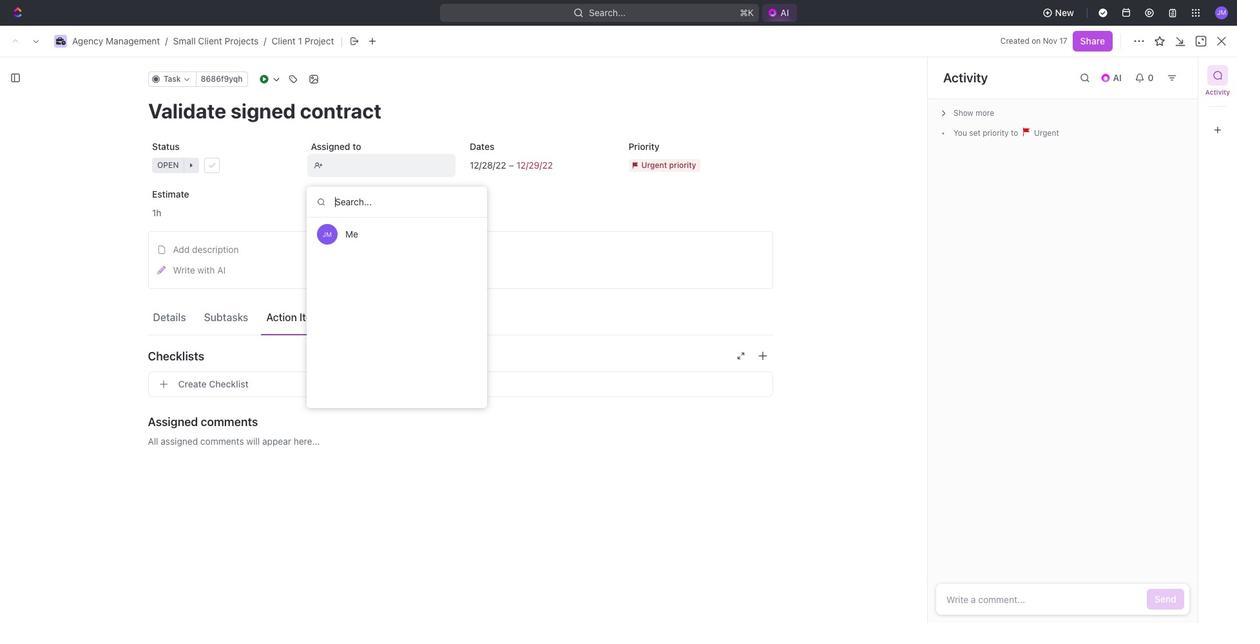 Task type: describe. For each thing, give the bounding box(es) containing it.
priority
[[983, 128, 1009, 138]]

schedule
[[323, 395, 362, 406]]

1 vertical spatial share
[[1066, 64, 1090, 75]]

weekly status report link
[[342, 145, 436, 163]]

agency management
[[217, 64, 304, 75]]

8686f9yqh
[[201, 74, 242, 84]]

assigned for assigned comments
[[148, 415, 198, 429]]

to for priority
[[1011, 128, 1019, 138]]

assigned comments
[[148, 415, 258, 429]]

weekly
[[344, 148, 375, 159]]

complete scope of work link
[[257, 272, 447, 290]]

0 vertical spatial share
[[1081, 35, 1106, 46]]

items
[[300, 312, 326, 323]]

scope
[[303, 276, 330, 287]]

will
[[247, 436, 260, 447]]

priority
[[628, 141, 659, 152]]

2 vertical spatial project
[[656, 148, 686, 159]]

1 vertical spatial comments
[[200, 436, 244, 447]]

kanban
[[288, 148, 321, 159]]

0 horizontal spatial 1
[[276, 106, 284, 127]]

client up agency management
[[272, 35, 296, 46]]

meeting minutes link
[[559, 145, 632, 163]]

assigned to
[[311, 141, 361, 152]]

send
[[1155, 594, 1177, 605]]

write
[[173, 265, 195, 276]]

set
[[970, 128, 981, 138]]

sidebar navigation
[[0, 55, 193, 624]]

activity inside task sidebar navigation tab list
[[1206, 88, 1231, 96]]

to for meeting
[[329, 298, 338, 309]]

meeting
[[561, 148, 596, 159]]

kanban link
[[286, 145, 321, 163]]

work
[[344, 276, 366, 287]]

Search... text field
[[307, 187, 487, 218]]

write with ai
[[173, 265, 226, 276]]

with inside button
[[198, 265, 215, 276]]

created on nov 17
[[1001, 36, 1068, 46]]

pencil image
[[157, 266, 166, 275]]

1 vertical spatial project
[[288, 106, 346, 127]]

risks, issues, crs link
[[458, 145, 537, 163]]

project team
[[656, 148, 712, 159]]

1 inside agency management / small client projects / client 1 project |
[[298, 35, 302, 46]]

add description
[[173, 244, 239, 255]]

new
[[1056, 7, 1075, 18]]

kickoff
[[260, 298, 290, 309]]

0 vertical spatial share button
[[1073, 31, 1113, 52]]

kickoff meeting to walkthrough process with client
[[260, 298, 476, 309]]

walkthrough
[[340, 298, 393, 309]]

weekly status report
[[344, 148, 436, 159]]

assigned for assigned to
[[311, 141, 350, 152]]

all assigned comments will appear here...
[[148, 436, 320, 447]]

0 horizontal spatial agency management link
[[72, 35, 160, 46]]

project team link
[[653, 145, 712, 163]]

1 horizontal spatial /
[[264, 35, 267, 46]]

small
[[173, 35, 196, 46]]

1 vertical spatial task
[[279, 320, 298, 331]]

create checklist
[[178, 379, 249, 390]]

validate signed contract link
[[257, 249, 447, 268]]

1 vertical spatial agency management link
[[200, 63, 308, 78]]

contract
[[327, 253, 363, 264]]

assigned
[[161, 436, 198, 447]]

complete
[[260, 276, 301, 287]]

2 horizontal spatial 1
[[1173, 65, 1176, 75]]

client down 8686f9yqh button
[[224, 106, 272, 127]]

on
[[1032, 36, 1041, 46]]

meeting
[[292, 298, 327, 309]]

write with ai button
[[152, 260, 769, 281]]

me
[[346, 229, 358, 240]]

client right small
[[198, 35, 222, 46]]

client 1 project link
[[272, 35, 334, 46]]

checklist
[[209, 379, 249, 390]]

project inside agency management / small client projects / client 1 project |
[[305, 35, 334, 46]]

agency for agency management
[[217, 64, 248, 75]]

created
[[1001, 36, 1030, 46]]

1 vertical spatial to
[[352, 141, 361, 152]]

assigned comments button
[[148, 407, 773, 438]]

small client projects link
[[173, 35, 259, 46]]

urgent
[[1032, 128, 1060, 138]]

0 horizontal spatial status
[[152, 141, 179, 152]]

comments inside 'dropdown button'
[[201, 415, 258, 429]]

action items button
[[261, 306, 331, 329]]

1 vertical spatial share button
[[1058, 60, 1098, 81]]

description
[[192, 244, 239, 255]]

add description button
[[152, 240, 769, 260]]

create project schedule link
[[257, 391, 447, 410]]

here...
[[294, 436, 320, 447]]

risks,
[[460, 148, 486, 159]]

of
[[333, 276, 341, 287]]

validate signed contract
[[260, 253, 363, 264]]

0 horizontal spatial add task
[[260, 320, 298, 331]]



Task type: locate. For each thing, give the bounding box(es) containing it.
with
[[198, 265, 215, 276], [432, 298, 450, 309]]

0 vertical spatial agency management link
[[72, 35, 160, 46]]

status up estimate
[[152, 141, 179, 152]]

assigned
[[311, 141, 350, 152], [148, 415, 198, 429]]

to right kanban
[[352, 141, 361, 152]]

1 horizontal spatial to
[[352, 141, 361, 152]]

agency management link
[[72, 35, 160, 46], [200, 63, 308, 78]]

task up the me
[[334, 211, 351, 220]]

project left team
[[656, 148, 686, 159]]

agency inside agency management / small client projects / client 1 project |
[[72, 35, 103, 46]]

1 vertical spatial with
[[432, 298, 450, 309]]

create left the project
[[260, 395, 288, 406]]

1 horizontal spatial 1
[[298, 35, 302, 46]]

1 horizontal spatial business time image
[[205, 67, 213, 73]]

project
[[305, 35, 334, 46], [288, 106, 346, 127], [656, 148, 686, 159]]

details button
[[148, 306, 191, 329]]

2 vertical spatial add
[[260, 320, 276, 331]]

action
[[266, 312, 297, 323]]

0 vertical spatial activity
[[944, 70, 988, 85]]

1 down agency management
[[276, 106, 284, 127]]

2 horizontal spatial /
[[310, 64, 313, 75]]

risks, issues, crs
[[460, 148, 537, 159]]

project left the |
[[305, 35, 334, 46]]

share button right 17
[[1073, 31, 1113, 52]]

create for create project schedule
[[260, 395, 288, 406]]

ai
[[217, 265, 226, 276]]

management inside agency management / small client projects / client 1 project |
[[106, 35, 160, 46]]

2 horizontal spatial to
[[1011, 128, 1019, 138]]

with left ai in the left of the page
[[198, 265, 215, 276]]

jm
[[323, 231, 332, 239]]

task sidebar navigation tab list
[[1204, 65, 1232, 141]]

0 vertical spatial assigned
[[311, 141, 350, 152]]

add task button up jm
[[302, 208, 356, 224]]

agency management / small client projects / client 1 project |
[[72, 34, 343, 47]]

1 horizontal spatial activity
[[1206, 88, 1231, 96]]

/
[[165, 35, 168, 46], [264, 35, 267, 46], [310, 64, 313, 75]]

/ left small
[[165, 35, 168, 46]]

to
[[1011, 128, 1019, 138], [352, 141, 361, 152], [329, 298, 338, 309]]

share button
[[1073, 31, 1113, 52], [1058, 60, 1098, 81]]

details
[[153, 312, 186, 323]]

project
[[291, 395, 321, 406]]

1 horizontal spatial agency management link
[[200, 63, 308, 78]]

0 horizontal spatial create
[[178, 379, 207, 390]]

create checklist button
[[148, 372, 773, 398]]

create down checklists
[[178, 379, 207, 390]]

crs
[[520, 148, 537, 159]]

0 horizontal spatial with
[[198, 265, 215, 276]]

1 vertical spatial agency
[[217, 64, 248, 75]]

0 horizontal spatial /
[[165, 35, 168, 46]]

1 horizontal spatial add
[[260, 320, 276, 331]]

assigned up assigned at the left
[[148, 415, 198, 429]]

management
[[106, 35, 160, 46], [250, 64, 304, 75]]

to right priority
[[1011, 128, 1019, 138]]

2 vertical spatial to
[[329, 298, 338, 309]]

to down of
[[329, 298, 338, 309]]

add up write in the top of the page
[[173, 244, 190, 255]]

0 horizontal spatial add
[[173, 244, 190, 255]]

minutes
[[598, 148, 632, 159]]

checklists button
[[148, 341, 773, 372]]

1 vertical spatial activity
[[1206, 88, 1231, 96]]

agency
[[72, 35, 103, 46], [217, 64, 248, 75]]

management left small
[[106, 35, 160, 46]]

Edit task name text field
[[148, 99, 773, 123]]

dates
[[470, 141, 494, 152]]

nov
[[1043, 36, 1058, 46]]

kickoff meeting to walkthrough process with client link
[[257, 294, 476, 313]]

0 vertical spatial with
[[198, 265, 215, 276]]

1 right automations
[[1173, 65, 1176, 75]]

set priority to
[[968, 128, 1021, 138]]

projects
[[225, 35, 259, 46]]

create inside create project schedule link
[[260, 395, 288, 406]]

0 horizontal spatial task
[[279, 320, 298, 331]]

appear
[[262, 436, 291, 447]]

subtasks button
[[199, 306, 254, 329]]

task down kickoff
[[279, 320, 298, 331]]

0 vertical spatial create
[[178, 379, 207, 390]]

action items
[[266, 312, 326, 323]]

share button down 17
[[1058, 60, 1098, 81]]

comments
[[201, 415, 258, 429], [200, 436, 244, 447]]

⌘k
[[740, 7, 754, 18]]

project up assigned to
[[288, 106, 346, 127]]

to inside task sidebar content "section"
[[1011, 128, 1019, 138]]

share right 17
[[1081, 35, 1106, 46]]

management for agency management
[[250, 64, 304, 75]]

automations
[[1110, 64, 1164, 75]]

1 horizontal spatial management
[[250, 64, 304, 75]]

add up jm
[[317, 211, 332, 220]]

/ down client 1 project link
[[310, 64, 313, 75]]

task
[[334, 211, 351, 220], [279, 320, 298, 331]]

business time image
[[56, 37, 65, 45], [205, 67, 213, 73]]

0 vertical spatial agency
[[72, 35, 103, 46]]

checklists
[[148, 350, 204, 363]]

with left client
[[432, 298, 450, 309]]

Search tasks... text field
[[1077, 175, 1206, 195]]

1 vertical spatial business time image
[[205, 67, 213, 73]]

add task button
[[302, 208, 356, 224], [254, 318, 303, 334]]

client
[[198, 35, 222, 46], [272, 35, 296, 46], [224, 106, 272, 127]]

0 vertical spatial project
[[305, 35, 334, 46]]

1
[[298, 35, 302, 46], [1173, 65, 1176, 75], [276, 106, 284, 127]]

management down client 1 project link
[[250, 64, 304, 75]]

1 horizontal spatial assigned
[[311, 141, 350, 152]]

create for create checklist
[[178, 379, 207, 390]]

1 vertical spatial 1
[[1173, 65, 1176, 75]]

0 vertical spatial business time image
[[56, 37, 65, 45]]

1 vertical spatial add
[[173, 244, 190, 255]]

add inside button
[[173, 244, 190, 255]]

management for agency management / small client projects / client 1 project |
[[106, 35, 160, 46]]

send button
[[1147, 590, 1185, 610]]

1 left the |
[[298, 35, 302, 46]]

share
[[1081, 35, 1106, 46], [1066, 64, 1090, 75]]

assigned inside 'dropdown button'
[[148, 415, 198, 429]]

0 horizontal spatial management
[[106, 35, 160, 46]]

task sidebar content section
[[928, 57, 1198, 624]]

2 vertical spatial 1
[[276, 106, 284, 127]]

estimate
[[152, 189, 189, 200]]

signed
[[296, 253, 325, 264]]

add task up jm
[[317, 211, 351, 220]]

create
[[178, 379, 207, 390], [260, 395, 288, 406]]

create project schedule
[[260, 395, 362, 406]]

1 horizontal spatial status
[[378, 148, 405, 159]]

0 vertical spatial 1
[[298, 35, 302, 46]]

0 vertical spatial comments
[[201, 415, 258, 429]]

8686f9yqh button
[[195, 72, 248, 87]]

report
[[408, 148, 436, 159]]

team
[[689, 148, 712, 159]]

status left the 'report'
[[378, 148, 405, 159]]

add
[[317, 211, 332, 220], [173, 244, 190, 255], [260, 320, 276, 331]]

0 vertical spatial add task
[[317, 211, 351, 220]]

1 horizontal spatial with
[[432, 298, 450, 309]]

process
[[396, 298, 429, 309]]

0 vertical spatial to
[[1011, 128, 1019, 138]]

add task down kickoff
[[260, 320, 298, 331]]

1 vertical spatial management
[[250, 64, 304, 75]]

|
[[341, 34, 343, 47]]

1 vertical spatial add task button
[[254, 318, 303, 334]]

0 vertical spatial add
[[317, 211, 332, 220]]

1 horizontal spatial agency
[[217, 64, 248, 75]]

1 vertical spatial assigned
[[148, 415, 198, 429]]

activity inside task sidebar content "section"
[[944, 70, 988, 85]]

1 horizontal spatial create
[[260, 395, 288, 406]]

validate
[[260, 253, 294, 264]]

0 horizontal spatial to
[[329, 298, 338, 309]]

17
[[1060, 36, 1068, 46]]

/ right 'projects'
[[264, 35, 267, 46]]

status
[[152, 141, 179, 152], [378, 148, 405, 159]]

subtasks
[[204, 312, 248, 323]]

0 horizontal spatial assigned
[[148, 415, 198, 429]]

client 1 project
[[224, 106, 350, 127]]

new button
[[1038, 3, 1082, 23]]

complete scope of work
[[260, 276, 366, 287]]

0 horizontal spatial activity
[[944, 70, 988, 85]]

0 horizontal spatial agency
[[72, 35, 103, 46]]

2 horizontal spatial add
[[317, 211, 332, 220]]

comments up all assigned comments will appear here...
[[201, 415, 258, 429]]

issues,
[[488, 148, 518, 159]]

0 horizontal spatial business time image
[[56, 37, 65, 45]]

client
[[452, 298, 476, 309]]

1 vertical spatial add task
[[260, 320, 298, 331]]

1 vertical spatial create
[[260, 395, 288, 406]]

meeting minutes
[[561, 148, 632, 159]]

0 vertical spatial task
[[334, 211, 351, 220]]

assigned down the client 1 project
[[311, 141, 350, 152]]

1 horizontal spatial add task
[[317, 211, 351, 220]]

search...
[[589, 7, 626, 18]]

agency for agency management / small client projects / client 1 project |
[[72, 35, 103, 46]]

1 horizontal spatial task
[[334, 211, 351, 220]]

0 vertical spatial management
[[106, 35, 160, 46]]

you
[[954, 128, 968, 138]]

add down kickoff
[[260, 320, 276, 331]]

comments down assigned comments
[[200, 436, 244, 447]]

share down 17
[[1066, 64, 1090, 75]]

all
[[148, 436, 158, 447]]

to inside kickoff meeting to walkthrough process with client link
[[329, 298, 338, 309]]

0 vertical spatial add task button
[[302, 208, 356, 224]]

create inside 'create checklist' button
[[178, 379, 207, 390]]

add task button down kickoff
[[254, 318, 303, 334]]



Task type: vqa. For each thing, say whether or not it's contained in the screenshot.
Assignee
no



